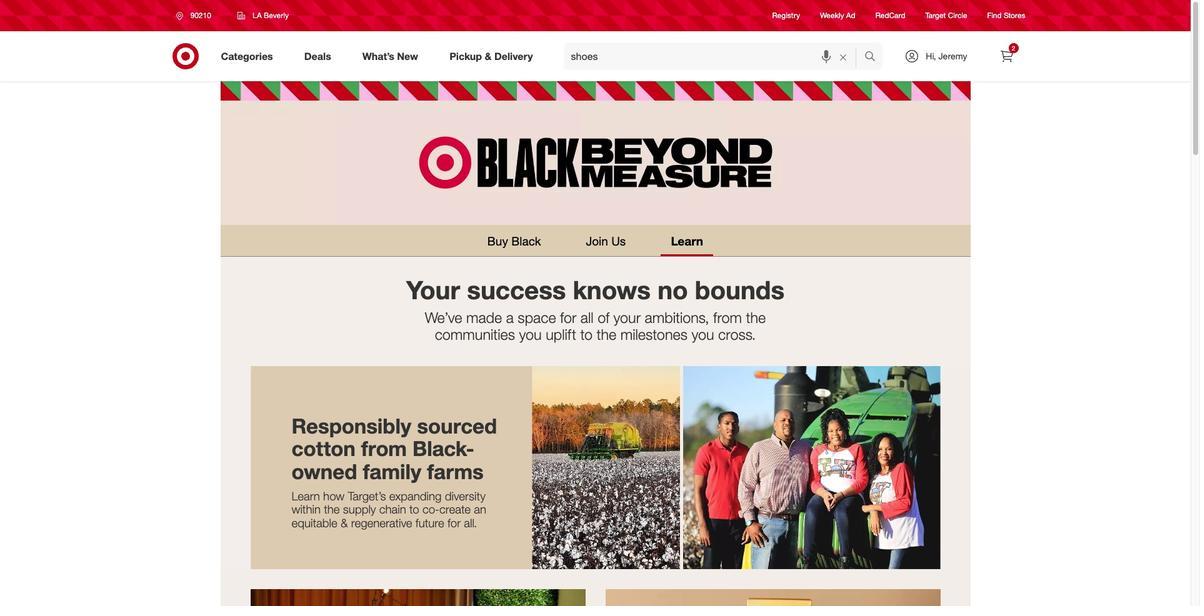 Task type: locate. For each thing, give the bounding box(es) containing it.
& right pickup
[[485, 50, 492, 62]]

you right a
[[519, 326, 542, 344]]

a
[[506, 309, 514, 327]]

& inside responsibly sourced cotton from black- owned family farms learn how target's expanding diversity within the supply chain to co-create an equitable & regenerative future for all.
[[341, 516, 348, 530]]

0 vertical spatial to
[[580, 326, 593, 344]]

target's
[[348, 489, 386, 503]]

from inside your success knows no bounds we've made a space for all of your ambitions, from the communities you uplift to the milestones you cross.
[[713, 309, 742, 327]]

1 horizontal spatial the
[[597, 326, 616, 344]]

to
[[580, 326, 593, 344], [409, 503, 419, 517]]

no
[[658, 275, 688, 306]]

farms
[[427, 459, 484, 484]]

within
[[292, 503, 321, 517]]

weekly ad
[[820, 11, 856, 20]]

the right within
[[324, 503, 340, 517]]

family
[[363, 459, 421, 484]]

1 horizontal spatial you
[[692, 326, 714, 344]]

find stores link
[[987, 10, 1025, 21]]

redcard
[[876, 11, 905, 20]]

pickup & delivery
[[450, 50, 533, 62]]

circle
[[948, 11, 967, 20]]

learn left how
[[292, 489, 320, 503]]

the down the bounds
[[746, 309, 766, 327]]

from up "target's"
[[361, 437, 407, 462]]

registry link
[[772, 10, 800, 21]]

for
[[560, 309, 577, 327], [448, 516, 461, 530]]

0 horizontal spatial for
[[448, 516, 461, 530]]

0 horizontal spatial the
[[324, 503, 340, 517]]

black
[[511, 234, 541, 248]]

1 horizontal spatial from
[[713, 309, 742, 327]]

pickup
[[450, 50, 482, 62]]

& down how
[[341, 516, 348, 530]]

the inside responsibly sourced cotton from black- owned family farms learn how target's expanding diversity within the supply chain to co-create an equitable & regenerative future for all.
[[324, 503, 340, 517]]

regenerative
[[351, 516, 412, 530]]

categories
[[221, 50, 273, 62]]

0 horizontal spatial from
[[361, 437, 407, 462]]

la beverly
[[252, 11, 289, 20]]

new
[[397, 50, 418, 62]]

responsibly sourced cotton from black- owned family farms learn how target's expanding diversity within the supply chain to co-create an equitable & regenerative future for all.
[[292, 414, 497, 530]]

for left all.
[[448, 516, 461, 530]]

us
[[611, 234, 626, 248]]

0 horizontal spatial &
[[341, 516, 348, 530]]

0 horizontal spatial you
[[519, 326, 542, 344]]

1 vertical spatial to
[[409, 503, 419, 517]]

target
[[925, 11, 946, 20]]

1 horizontal spatial to
[[580, 326, 593, 344]]

0 horizontal spatial to
[[409, 503, 419, 517]]

deals link
[[294, 43, 347, 70]]

success
[[467, 275, 566, 306]]

co-
[[423, 503, 439, 517]]

1 vertical spatial from
[[361, 437, 407, 462]]

1 horizontal spatial &
[[485, 50, 492, 62]]

knows
[[573, 275, 651, 306]]

2 you from the left
[[692, 326, 714, 344]]

from down the bounds
[[713, 309, 742, 327]]

buy black link
[[477, 228, 551, 256]]

your success knows no bounds we've made a space for all of your ambitions, from the communities you uplift to the milestones you cross.
[[406, 275, 784, 344]]

space
[[518, 309, 556, 327]]

chain
[[379, 503, 406, 517]]

1 horizontal spatial for
[[560, 309, 577, 327]]

categories link
[[210, 43, 289, 70]]

deals
[[304, 50, 331, 62]]

for inside responsibly sourced cotton from black- owned family farms learn how target's expanding diversity within the supply chain to co-create an equitable & regenerative future for all.
[[448, 516, 461, 530]]

you
[[519, 326, 542, 344], [692, 326, 714, 344]]

to left co-
[[409, 503, 419, 517]]

0 horizontal spatial learn
[[292, 489, 320, 503]]

learn up no
[[671, 234, 703, 248]]

&
[[485, 50, 492, 62], [341, 516, 348, 530]]

for left all
[[560, 309, 577, 327]]

1 vertical spatial for
[[448, 516, 461, 530]]

ambitions,
[[645, 309, 709, 327]]

hi, jeremy
[[926, 51, 967, 61]]

0 vertical spatial learn
[[671, 234, 703, 248]]

uplift
[[546, 326, 576, 344]]

buy black
[[487, 234, 541, 248]]

the
[[746, 309, 766, 327], [597, 326, 616, 344], [324, 503, 340, 517]]

bounds
[[695, 275, 784, 306]]

you left cross.
[[692, 326, 714, 344]]

0 vertical spatial &
[[485, 50, 492, 62]]

from
[[713, 309, 742, 327], [361, 437, 407, 462]]

how
[[323, 489, 345, 503]]

registry
[[772, 11, 800, 20]]

what's new
[[362, 50, 418, 62]]

1 vertical spatial learn
[[292, 489, 320, 503]]

learn
[[671, 234, 703, 248], [292, 489, 320, 503]]

expanding
[[389, 489, 442, 503]]

to left of
[[580, 326, 593, 344]]

0 vertical spatial for
[[560, 309, 577, 327]]

learn link
[[661, 228, 713, 256]]

the right all
[[597, 326, 616, 344]]

la beverly button
[[229, 4, 297, 27]]

1 vertical spatial &
[[341, 516, 348, 530]]

0 vertical spatial from
[[713, 309, 742, 327]]



Task type: describe. For each thing, give the bounding box(es) containing it.
sourced
[[417, 414, 497, 439]]

from inside responsibly sourced cotton from black- owned family farms learn how target's expanding diversity within the supply chain to co-create an equitable & regenerative future for all.
[[361, 437, 407, 462]]

la
[[252, 11, 262, 20]]

an
[[474, 503, 486, 517]]

we've
[[425, 309, 462, 327]]

target circle link
[[925, 10, 967, 21]]

for inside your success knows no bounds we've made a space for all of your ambitions, from the communities you uplift to the milestones you cross.
[[560, 309, 577, 327]]

target circle
[[925, 11, 967, 20]]

cotton
[[292, 437, 355, 462]]

to inside your success knows no bounds we've made a space for all of your ambitions, from the communities you uplift to the milestones you cross.
[[580, 326, 593, 344]]

all.
[[464, 516, 477, 530]]

diversity
[[445, 489, 486, 503]]

what's
[[362, 50, 394, 62]]

made
[[466, 309, 502, 327]]

weekly ad link
[[820, 10, 856, 21]]

delivery
[[494, 50, 533, 62]]

stores
[[1004, 11, 1025, 20]]

equitable
[[292, 516, 337, 530]]

redcard link
[[876, 10, 905, 21]]

black-
[[412, 437, 474, 462]]

What can we help you find? suggestions appear below search field
[[564, 43, 868, 70]]

2 horizontal spatial the
[[746, 309, 766, 327]]

ad
[[846, 11, 856, 20]]

buy
[[487, 234, 508, 248]]

all
[[581, 309, 594, 327]]

milestones
[[620, 326, 688, 344]]

join us
[[586, 234, 626, 248]]

of
[[598, 309, 609, 327]]

weekly
[[820, 11, 844, 20]]

future
[[416, 516, 444, 530]]

1 horizontal spatial learn
[[671, 234, 703, 248]]

target black beyond measure image
[[220, 81, 970, 225]]

join us link
[[576, 228, 636, 256]]

cross.
[[718, 326, 756, 344]]

1 you from the left
[[519, 326, 542, 344]]

your
[[614, 309, 641, 327]]

responsibly
[[292, 414, 411, 439]]

2
[[1012, 44, 1015, 52]]

search
[[859, 51, 889, 63]]

jeremy
[[939, 51, 967, 61]]

search button
[[859, 43, 889, 73]]

communities
[[435, 326, 515, 344]]

hi,
[[926, 51, 936, 61]]

learn inside responsibly sourced cotton from black- owned family farms learn how target's expanding diversity within the supply chain to co-create an equitable & regenerative future for all.
[[292, 489, 320, 503]]

2 link
[[993, 43, 1020, 70]]

90210
[[190, 11, 211, 20]]

join
[[586, 234, 608, 248]]

supply
[[343, 503, 376, 517]]

pickup & delivery link
[[439, 43, 549, 70]]

owned
[[292, 459, 357, 484]]

what's new link
[[352, 43, 434, 70]]

your
[[406, 275, 460, 306]]

find
[[987, 11, 1002, 20]]

beverly
[[264, 11, 289, 20]]

create
[[439, 503, 471, 517]]

find stores
[[987, 11, 1025, 20]]

to inside responsibly sourced cotton from black- owned family farms learn how target's expanding diversity within the supply chain to co-create an equitable & regenerative future for all.
[[409, 503, 419, 517]]

90210 button
[[168, 4, 224, 27]]



Task type: vqa. For each thing, say whether or not it's contained in the screenshot.
cart
no



